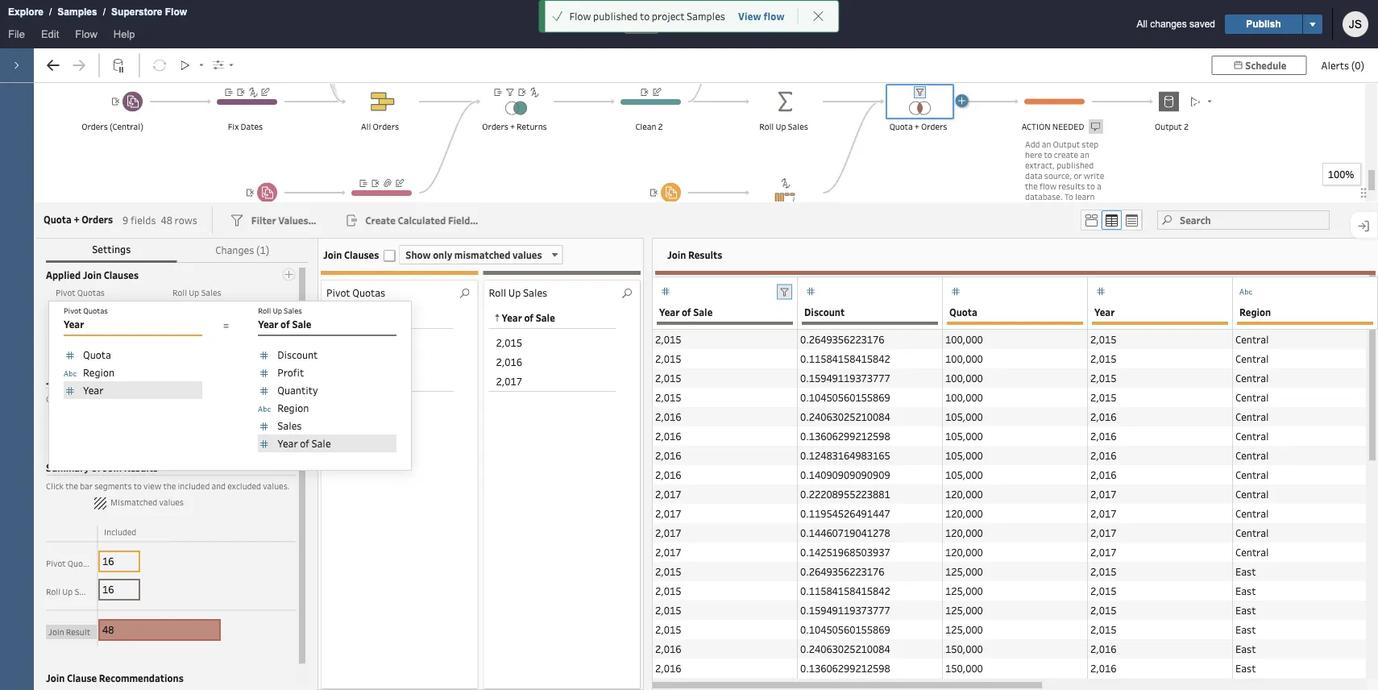 Task type: vqa. For each thing, say whether or not it's contained in the screenshot.


Task type: locate. For each thing, give the bounding box(es) containing it.
2 for clean 2
[[658, 121, 663, 132]]

click down "join type : inner"
[[46, 393, 64, 404]]

0 vertical spatial 0.15949119373777
[[801, 371, 891, 385]]

to right the here
[[1044, 149, 1053, 160]]

1 horizontal spatial published
[[1057, 159, 1094, 171]]

9 central from the top
[[1236, 487, 1270, 501]]

0 vertical spatial all
[[1137, 19, 1148, 29]]

applied
[[46, 269, 81, 281]]

1 vertical spatial 0.24063025210084
[[801, 642, 891, 656]]

join for results
[[668, 248, 686, 261]]

1 vertical spatial all
[[361, 121, 371, 132]]

2 0.15949119373777 from the top
[[801, 604, 891, 617]]

help button
[[105, 25, 143, 48]]

the inside "add an output step here to create an extract, published data source, or write the flow results to a database. to learn more, see tabsoft.co/prepsamp"
[[1026, 180, 1038, 191]]

of inside roll up sales year of sale
[[281, 318, 290, 331]]

schedule button
[[1212, 56, 1307, 75]]

create
[[1054, 149, 1079, 160]]

0 vertical spatial 0.10450560155869
[[801, 391, 891, 404]]

flow
[[165, 6, 187, 17], [570, 9, 591, 23], [733, 17, 760, 31], [75, 28, 97, 40]]

= inside field
[[223, 319, 229, 332]]

+
[[510, 121, 515, 132], [915, 121, 920, 132], [74, 213, 79, 226]]

clauses
[[344, 248, 379, 261], [104, 269, 139, 281]]

3 125,000 from the top
[[946, 604, 983, 617]]

2,015
[[655, 333, 682, 346], [1091, 333, 1117, 346], [334, 336, 360, 349], [496, 336, 522, 349], [655, 352, 682, 365], [1091, 352, 1117, 365], [655, 371, 682, 385], [1091, 371, 1117, 385], [655, 391, 682, 404], [1091, 391, 1117, 404], [655, 565, 682, 578], [1091, 565, 1117, 578], [655, 584, 682, 597], [1091, 584, 1117, 597], [655, 604, 682, 617], [1091, 604, 1117, 617], [655, 623, 682, 636], [1091, 623, 1117, 636]]

year
[[56, 301, 76, 314], [173, 301, 193, 314], [660, 306, 680, 319], [1095, 306, 1115, 319], [502, 311, 522, 324], [64, 318, 84, 331], [258, 318, 279, 331], [56, 325, 76, 339], [173, 325, 193, 339], [83, 383, 103, 397], [278, 437, 298, 450]]

js
[[1350, 18, 1363, 30]]

/ up edit
[[49, 6, 52, 17]]

the down type
[[65, 393, 78, 404]]

0 horizontal spatial results
[[124, 461, 158, 474]]

to
[[640, 9, 650, 23], [1044, 149, 1053, 160], [1087, 180, 1095, 191], [110, 393, 119, 404], [134, 480, 142, 491]]

published
[[593, 9, 638, 23], [1057, 159, 1094, 171]]

all
[[1137, 19, 1148, 29], [361, 121, 371, 132]]

superstore up help
[[111, 6, 162, 17]]

1 vertical spatial flow
[[1040, 180, 1057, 191]]

1 / from the left
[[49, 6, 52, 17]]

published left project
[[593, 9, 638, 23]]

the left join
[[149, 393, 162, 404]]

2 0.11584158415842 from the top
[[801, 584, 891, 597]]

2 down run flow icon
[[1184, 121, 1189, 132]]

1 click from the top
[[46, 393, 64, 404]]

1 horizontal spatial roll up sales
[[489, 286, 548, 299]]

1 0.15949119373777 from the top
[[801, 371, 891, 385]]

samples right project
[[687, 9, 726, 23]]

1 vertical spatial quota + orders
[[44, 213, 113, 226]]

0.2649356223176
[[801, 333, 885, 346], [801, 565, 885, 578]]

0 vertical spatial 0.13606299212598
[[801, 429, 891, 443]]

file
[[8, 28, 25, 40]]

1 horizontal spatial all
[[1137, 19, 1148, 29]]

0 vertical spatial results
[[688, 248, 723, 261]]

1 vertical spatial discount
[[278, 348, 318, 361]]

an right "create"
[[1081, 149, 1090, 160]]

flow
[[764, 10, 785, 23], [1040, 180, 1057, 191]]

option group
[[1081, 210, 1143, 231]]

6 central from the top
[[1236, 429, 1270, 443]]

1 vertical spatial 0.15949119373777
[[801, 604, 891, 617]]

1 vertical spatial output
[[1053, 138, 1081, 150]]

10 central from the top
[[1236, 507, 1270, 520]]

join clauses
[[323, 248, 379, 261]]

6 east from the top
[[1236, 662, 1256, 675]]

flow inside popup button
[[75, 28, 97, 40]]

0.11954526491447
[[801, 507, 891, 520]]

join
[[323, 248, 342, 261], [668, 248, 686, 261], [83, 269, 102, 281], [46, 374, 65, 387], [103, 461, 122, 474], [46, 672, 65, 685]]

clean 2
[[636, 121, 663, 132]]

view flow
[[738, 10, 785, 23]]

flow up see
[[1040, 180, 1057, 191]]

join type : inner
[[46, 374, 120, 387]]

0 horizontal spatial pivot quotas
[[56, 287, 105, 298]]

0 horizontal spatial roll up sales
[[173, 287, 221, 298]]

inner
[[96, 374, 120, 387]]

all orders
[[361, 121, 399, 132]]

quota
[[890, 121, 913, 132], [44, 213, 72, 226], [950, 306, 978, 319], [83, 348, 111, 361]]

action needed
[[1022, 121, 1085, 132]]

Search text field
[[1158, 210, 1330, 230]]

results
[[688, 248, 723, 261], [124, 461, 158, 474]]

1 vertical spatial 0.11584158415842
[[801, 584, 891, 597]]

publish button
[[1225, 15, 1303, 34]]

1 vertical spatial click
[[46, 480, 64, 491]]

2 vertical spatial region
[[278, 401, 309, 414]]

1 vertical spatial 150,000
[[946, 662, 983, 675]]

to
[[1065, 191, 1074, 202]]

0.15949119373777 up 0.12483164983165
[[801, 371, 891, 385]]

an right add
[[1042, 138, 1052, 150]]

superstore flow link
[[110, 4, 188, 20]]

1 horizontal spatial results
[[688, 248, 723, 261]]

1 horizontal spatial pivot quotas
[[327, 286, 385, 299]]

1 central from the top
[[1236, 333, 1270, 346]]

4 central from the top
[[1236, 391, 1270, 404]]

0 vertical spatial quota + orders
[[890, 121, 948, 132]]

0 vertical spatial clauses
[[344, 248, 379, 261]]

2 central from the top
[[1236, 352, 1270, 365]]

0.10450560155869 up 0.12483164983165
[[801, 391, 891, 404]]

1 120,000 from the top
[[946, 487, 983, 501]]

pivot quotas year
[[64, 306, 108, 331]]

None radio
[[1082, 210, 1102, 230], [1122, 210, 1142, 230], [1082, 210, 1102, 230], [1122, 210, 1142, 230]]

120,000
[[946, 487, 983, 501], [946, 507, 983, 520], [946, 526, 983, 539], [946, 545, 983, 559]]

redo image
[[67, 53, 91, 77]]

0 vertical spatial 0.2649356223176
[[801, 333, 885, 346]]

1 horizontal spatial flow
[[1040, 180, 1057, 191]]

0 horizontal spatial superstore
[[111, 6, 162, 17]]

pivot quotas for year
[[56, 287, 105, 298]]

output 2
[[1155, 121, 1189, 132]]

year inside pivot quotas year
[[64, 318, 84, 331]]

all for all orders
[[361, 121, 371, 132]]

sale inside roll up sales year of sale
[[292, 318, 312, 331]]

join results
[[668, 248, 723, 261]]

east
[[1236, 565, 1256, 578], [1236, 584, 1256, 597], [1236, 604, 1256, 617], [1236, 623, 1256, 636], [1236, 642, 1256, 656], [1236, 662, 1256, 675]]

0 horizontal spatial region
[[83, 366, 115, 379]]

11 central from the top
[[1236, 526, 1270, 539]]

1 vertical spatial published
[[1057, 159, 1094, 171]]

the right the view at the left bottom
[[163, 480, 176, 491]]

run flow image
[[1184, 91, 1206, 112]]

join for clause
[[46, 672, 65, 685]]

region
[[1240, 306, 1272, 319], [83, 366, 115, 379], [278, 401, 309, 414]]

0 vertical spatial flow
[[764, 10, 785, 23]]

click
[[46, 393, 64, 404], [46, 480, 64, 491]]

action
[[1022, 121, 1051, 132]]

12 central from the top
[[1236, 545, 1270, 559]]

2 0.13606299212598 from the top
[[801, 662, 891, 675]]

8 central from the top
[[1236, 468, 1270, 481]]

pivot quotas
[[327, 286, 385, 299], [56, 287, 105, 298]]

(0)
[[1352, 58, 1365, 72]]

fix dates
[[228, 121, 263, 132]]

summary of join results
[[46, 461, 158, 474]]

included
[[178, 480, 210, 491]]

2 150,000 from the top
[[946, 662, 983, 675]]

published inside "add an output step here to create an extract, published data source, or write the flow results to a database. to learn more, see tabsoft.co/prepsamp"
[[1057, 159, 1094, 171]]

0 horizontal spatial all
[[361, 121, 371, 132]]

0 horizontal spatial +
[[74, 213, 79, 226]]

samples up "flow" popup button
[[58, 6, 97, 17]]

1 vertical spatial results
[[124, 461, 158, 474]]

2 2,015 2,015 2,015 2,015 2,016 2,016 2,016 2,016 2,017 2,017 2,017 2,017 2,015 2,015 2,015 2,015 2,016 2,016 from the left
[[1091, 333, 1117, 675]]

join clause recommendations
[[46, 672, 184, 685]]

1 horizontal spatial region
[[278, 401, 309, 414]]

samples
[[58, 6, 97, 17], [687, 9, 726, 23]]

quantity
[[278, 383, 318, 397]]

samples link
[[57, 4, 98, 20]]

2 right clean
[[658, 121, 663, 132]]

type.
[[180, 393, 199, 404]]

of
[[195, 301, 204, 314], [682, 306, 691, 319], [524, 311, 534, 324], [281, 318, 290, 331], [195, 325, 204, 339], [300, 437, 309, 450], [91, 461, 101, 474]]

click the graphic to change the join type.
[[46, 393, 199, 404]]

2 2 from the left
[[1184, 121, 1189, 132]]

sale
[[207, 301, 226, 314], [694, 306, 713, 319], [536, 311, 555, 324], [292, 318, 312, 331], [207, 325, 226, 339], [312, 437, 331, 450]]

1 150,000 from the top
[[946, 642, 983, 656]]

the left 'bar'
[[65, 480, 78, 491]]

1 vertical spatial 0.13606299212598
[[801, 662, 891, 675]]

view
[[738, 10, 762, 23]]

to inside alert
[[640, 9, 650, 23]]

to left project
[[640, 9, 650, 23]]

1 horizontal spatial superstore
[[667, 17, 730, 31]]

flow down samples link
[[75, 28, 97, 40]]

2 click from the top
[[46, 480, 64, 491]]

1 vertical spatial 0.10450560155869
[[801, 623, 891, 636]]

0 vertical spatial 150,000
[[946, 642, 983, 656]]

1 horizontal spatial output
[[1155, 121, 1183, 132]]

quotas for year
[[77, 287, 105, 298]]

0.13606299212598
[[801, 429, 891, 443], [801, 662, 891, 675]]

1 vertical spatial 0.2649356223176
[[801, 565, 885, 578]]

150,000
[[946, 642, 983, 656], [946, 662, 983, 675]]

None radio
[[1102, 210, 1122, 230]]

5 central from the top
[[1236, 410, 1270, 423]]

100,000 100,000 100,000 100,000 105,000 105,000 105,000 105,000 120,000 120,000 120,000 120,000 125,000 125,000 125,000 125,000 150,000 150,000
[[946, 333, 983, 675]]

1 105,000 from the top
[[946, 410, 983, 423]]

central
[[1236, 333, 1270, 346], [1236, 352, 1270, 365], [1236, 371, 1270, 385], [1236, 391, 1270, 404], [1236, 410, 1270, 423], [1236, 429, 1270, 443], [1236, 449, 1270, 462], [1236, 468, 1270, 481], [1236, 487, 1270, 501], [1236, 507, 1270, 520], [1236, 526, 1270, 539], [1236, 545, 1270, 559]]

0 vertical spatial 0.24063025210084
[[801, 410, 891, 423]]

2 0.24063025210084 from the top
[[801, 642, 891, 656]]

published up results
[[1057, 159, 1094, 171]]

0 vertical spatial region
[[1240, 306, 1272, 319]]

4 east from the top
[[1236, 623, 1256, 636]]

to down inner
[[110, 393, 119, 404]]

0.10450560155869 down 0.14251968503937
[[801, 623, 891, 636]]

0.24063025210084
[[801, 410, 891, 423], [801, 642, 891, 656]]

changes
[[216, 244, 254, 257]]

0 horizontal spatial 2
[[658, 121, 663, 132]]

0 horizontal spatial /
[[49, 6, 52, 17]]

1 horizontal spatial samples
[[687, 9, 726, 23]]

/ right samples link
[[103, 6, 106, 17]]

2 125,000 from the top
[[946, 584, 983, 597]]

1 horizontal spatial clauses
[[344, 248, 379, 261]]

changes (1)
[[216, 244, 269, 257]]

year of sale
[[173, 301, 226, 314], [660, 306, 713, 319], [502, 311, 555, 324], [173, 325, 226, 339], [278, 437, 331, 450]]

see
[[1049, 201, 1062, 212]]

1 2 from the left
[[658, 121, 663, 132]]

0 horizontal spatial discount
[[278, 348, 318, 361]]

pivot quotas down join clauses
[[327, 286, 385, 299]]

pivot
[[327, 286, 350, 299], [56, 287, 76, 298], [64, 306, 82, 316]]

1 east from the top
[[1236, 565, 1256, 578]]

125,000
[[946, 565, 983, 578], [946, 584, 983, 597], [946, 604, 983, 617], [946, 623, 983, 636]]

summary
[[46, 461, 89, 474]]

pivot quotas down applied join clauses
[[56, 287, 105, 298]]

1 horizontal spatial an
[[1081, 149, 1090, 160]]

0 vertical spatial 0.11584158415842
[[801, 352, 891, 365]]

1 horizontal spatial discount
[[805, 306, 845, 319]]

bar
[[80, 480, 93, 491]]

4 100,000 from the top
[[946, 391, 983, 404]]

1 horizontal spatial 2,015 2,015 2,015 2,015 2,016 2,016 2,016 2,016 2,017 2,017 2,017 2,017 2,015 2,015 2,015 2,015 2,016 2,016
[[1091, 333, 1117, 675]]

0 horizontal spatial clauses
[[104, 269, 139, 281]]

0 vertical spatial published
[[593, 9, 638, 23]]

flow right success icon
[[570, 9, 591, 23]]

flow button
[[67, 25, 105, 48]]

search image
[[457, 285, 473, 302]]

click for join type : inner
[[46, 393, 64, 404]]

superstore left view
[[667, 17, 730, 31]]

1 horizontal spatial 2
[[1184, 121, 1189, 132]]

click for summary of join results
[[46, 480, 64, 491]]

2,017
[[496, 375, 522, 388], [655, 487, 682, 501], [1091, 487, 1117, 501], [655, 507, 682, 520], [1091, 507, 1117, 520], [655, 526, 682, 539], [1091, 526, 1117, 539], [655, 545, 682, 559], [1091, 545, 1117, 559]]

the up more, at the right top of the page
[[1026, 180, 1038, 191]]

add an output step here to create an extract, published data source, or write the flow results to a database. to learn more, see tabsoft.co/prepsamp
[[1026, 138, 1106, 223]]

2 0.10450560155869 from the top
[[801, 623, 891, 636]]

0 horizontal spatial published
[[593, 9, 638, 23]]

100,000
[[946, 333, 983, 346], [946, 352, 983, 365], [946, 371, 983, 385], [946, 391, 983, 404]]

edit button
[[33, 25, 67, 48]]

2 horizontal spatial region
[[1240, 306, 1272, 319]]

0 horizontal spatial 2,015 2,015 2,015 2,015 2,016 2,016 2,016 2,016 2,017 2,017 2,017 2,017 2,015 2,015 2,015 2,015 2,016 2,016
[[655, 333, 682, 675]]

flow right view
[[764, 10, 785, 23]]

join for clauses
[[323, 248, 342, 261]]

source,
[[1045, 170, 1073, 181]]

or
[[1074, 170, 1082, 181]]

more,
[[1026, 201, 1048, 212]]

0 horizontal spatial flow
[[764, 10, 785, 23]]

0.15949119373777 down 0.14251968503937
[[801, 604, 891, 617]]

5 east from the top
[[1236, 642, 1256, 656]]

returns
[[517, 121, 547, 132]]

0 horizontal spatial output
[[1053, 138, 1081, 150]]

data
[[1026, 170, 1043, 181]]

1 horizontal spatial /
[[103, 6, 106, 17]]

0.11584158415842
[[801, 352, 891, 365], [801, 584, 891, 597]]

publish
[[1247, 19, 1282, 29]]

(1)
[[256, 244, 269, 257]]

sales
[[788, 121, 808, 132], [523, 286, 548, 299], [201, 287, 221, 298], [284, 306, 302, 316], [278, 419, 302, 432]]

orders
[[82, 121, 108, 132], [373, 121, 399, 132], [482, 121, 509, 132], [921, 121, 948, 132], [82, 213, 113, 226]]

2 / from the left
[[103, 6, 106, 17]]

click down summary
[[46, 480, 64, 491]]

alerts (0)
[[1322, 58, 1365, 72]]

0 vertical spatial click
[[46, 393, 64, 404]]

up inside roll up sales year of sale
[[273, 306, 282, 316]]



Task type: describe. For each thing, give the bounding box(es) containing it.
all changes saved
[[1137, 19, 1216, 29]]

0.14251968503937
[[801, 545, 891, 559]]

0.14460719041278
[[801, 526, 891, 539]]

3 central from the top
[[1236, 371, 1270, 385]]

roll up sales year of sale
[[258, 306, 312, 331]]

success image
[[552, 10, 563, 22]]

step
[[1082, 138, 1099, 150]]

pivot for 2,015
[[327, 286, 350, 299]]

3 100,000 from the top
[[946, 371, 983, 385]]

quotas for 2,015
[[352, 286, 385, 299]]

4 120,000 from the top
[[946, 545, 983, 559]]

search image
[[619, 285, 635, 302]]

values.
[[263, 480, 290, 491]]

superstore flow
[[667, 17, 760, 31]]

to left a
[[1087, 180, 1095, 191]]

quotas inside pivot quotas year
[[83, 306, 108, 316]]

0 vertical spatial output
[[1155, 121, 1183, 132]]

1 vertical spatial clauses
[[104, 269, 139, 281]]

1 0.10450560155869 from the top
[[801, 391, 891, 404]]

year of sale up type.
[[173, 325, 226, 339]]

roll inside roll up sales year of sale
[[258, 306, 271, 316]]

48
[[161, 213, 173, 227]]

saved
[[1190, 19, 1216, 29]]

pivot quotas for 2,015
[[327, 286, 385, 299]]

schedule
[[1246, 59, 1287, 72]]

0 horizontal spatial an
[[1042, 138, 1052, 150]]

edit
[[41, 28, 59, 40]]

explore link
[[7, 4, 44, 20]]

changes
[[1151, 19, 1187, 29]]

a
[[1097, 180, 1102, 191]]

profit
[[278, 366, 304, 379]]

year of sale down join results at top
[[660, 306, 713, 319]]

click the bar segments to view the included and excluded values.
[[46, 480, 290, 491]]

all for all changes saved
[[1137, 19, 1148, 29]]

2,015 2,016 2,017
[[496, 336, 522, 388]]

excluded
[[228, 480, 261, 491]]

year of sale up 'values.'
[[278, 437, 331, 450]]

no refreshes available image
[[148, 53, 172, 77]]

samples inside flow published to project samples alert
[[687, 9, 726, 23]]

recommendations
[[99, 672, 184, 685]]

graphic
[[80, 393, 109, 404]]

flow inside alert
[[570, 9, 591, 23]]

alerts
[[1322, 58, 1350, 72]]

2 0.2649356223176 from the top
[[801, 565, 885, 578]]

1 125,000 from the top
[[946, 565, 983, 578]]

:
[[91, 374, 93, 387]]

view flow link
[[738, 9, 786, 23]]

draft
[[631, 19, 652, 30]]

needed
[[1053, 121, 1085, 132]]

flow inside "add an output step here to create an extract, published data source, or write the flow results to a database. to learn more, see tabsoft.co/prepsamp"
[[1040, 180, 1057, 191]]

output inside "add an output step here to create an extract, published data source, or write the flow results to a database. to learn more, see tabsoft.co/prepsamp"
[[1053, 138, 1081, 150]]

year inside roll up sales year of sale
[[258, 318, 279, 331]]

= field
[[217, 316, 244, 335]]

help
[[114, 28, 135, 40]]

4 125,000 from the top
[[946, 623, 983, 636]]

2 105,000 from the top
[[946, 429, 983, 443]]

central central central central central central central central central central central central east east east east east east
[[1236, 333, 1270, 675]]

9 fields 48 rows
[[123, 213, 197, 227]]

dates
[[241, 121, 263, 132]]

2 horizontal spatial roll up sales
[[760, 121, 808, 132]]

orders (central)
[[82, 121, 144, 132]]

rows
[[175, 213, 197, 227]]

learn
[[1076, 191, 1095, 202]]

here
[[1026, 149, 1043, 160]]

1 horizontal spatial quota + orders
[[890, 121, 948, 132]]

4 105,000 from the top
[[946, 468, 983, 481]]

1 2,015 2,015 2,015 2,015 2,016 2,016 2,016 2,016 2,017 2,017 2,017 2,017 2,015 2,015 2,015 2,015 2,016 2,016 from the left
[[655, 333, 682, 675]]

extract,
[[1026, 159, 1055, 171]]

2 horizontal spatial +
[[915, 121, 920, 132]]

2 for output 2
[[1184, 121, 1189, 132]]

3 120,000 from the top
[[946, 526, 983, 539]]

0.2649356223176 0.11584158415842 0.15949119373777 0.10450560155869 0.24063025210084 0.13606299212598 0.12483164983165 0.14090909090909 0.22208955223881 0.11954526491447 0.14460719041278 0.14251968503937 0.2649356223176 0.11584158415842 0.15949119373777 0.10450560155869 0.24063025210084 0.13606299212598
[[801, 333, 891, 675]]

2 100,000 from the top
[[946, 352, 983, 365]]

flow right project
[[733, 17, 760, 31]]

1 0.13606299212598 from the top
[[801, 429, 891, 443]]

0.14090909090909
[[801, 468, 891, 481]]

7 central from the top
[[1236, 449, 1270, 462]]

fix
[[228, 121, 239, 132]]

type
[[67, 374, 88, 387]]

settings
[[92, 243, 131, 256]]

explore / samples / superstore flow
[[8, 6, 187, 17]]

results
[[1059, 180, 1086, 191]]

1 0.11584158415842 from the top
[[801, 352, 891, 365]]

1 horizontal spatial +
[[510, 121, 515, 132]]

year of sale up "=" field
[[173, 301, 226, 314]]

1 100,000 from the top
[[946, 333, 983, 346]]

1 0.2649356223176 from the top
[[801, 333, 885, 346]]

9
[[123, 213, 128, 227]]

flow published to project samples alert
[[570, 9, 726, 24]]

segments
[[94, 480, 132, 491]]

3 105,000 from the top
[[946, 449, 983, 462]]

applied join clauses
[[46, 269, 139, 281]]

js button
[[1343, 11, 1369, 37]]

fields
[[131, 213, 156, 227]]

flow up no refreshes available "image"
[[165, 6, 187, 17]]

year of sale up 2,015 2,016 2,017
[[502, 311, 555, 324]]

0 vertical spatial discount
[[805, 306, 845, 319]]

0 horizontal spatial samples
[[58, 6, 97, 17]]

and
[[212, 480, 226, 491]]

tabsoft.co/prepsamp
[[1026, 212, 1106, 223]]

file button
[[0, 25, 33, 48]]

sales inside roll up sales year of sale
[[284, 306, 302, 316]]

view
[[144, 480, 161, 491]]

0.12483164983165
[[801, 449, 891, 462]]

0.22208955223881
[[801, 487, 891, 501]]

to left the view at the left bottom
[[134, 480, 142, 491]]

1 0.24063025210084 from the top
[[801, 410, 891, 423]]

pivot inside pivot quotas year
[[64, 306, 82, 316]]

1 vertical spatial region
[[83, 366, 115, 379]]

3 east from the top
[[1236, 604, 1256, 617]]

pivot for year
[[56, 287, 76, 298]]

database.
[[1026, 191, 1063, 202]]

write
[[1084, 170, 1105, 181]]

join for type
[[46, 374, 65, 387]]

clause
[[67, 672, 97, 685]]

(central)
[[110, 121, 144, 132]]

join
[[164, 393, 178, 404]]

2 120,000 from the top
[[946, 507, 983, 520]]

published inside alert
[[593, 9, 638, 23]]

flow published to project samples
[[570, 9, 726, 23]]

clean
[[636, 121, 657, 132]]

2 east from the top
[[1236, 584, 1256, 597]]

0 horizontal spatial quota + orders
[[44, 213, 113, 226]]



